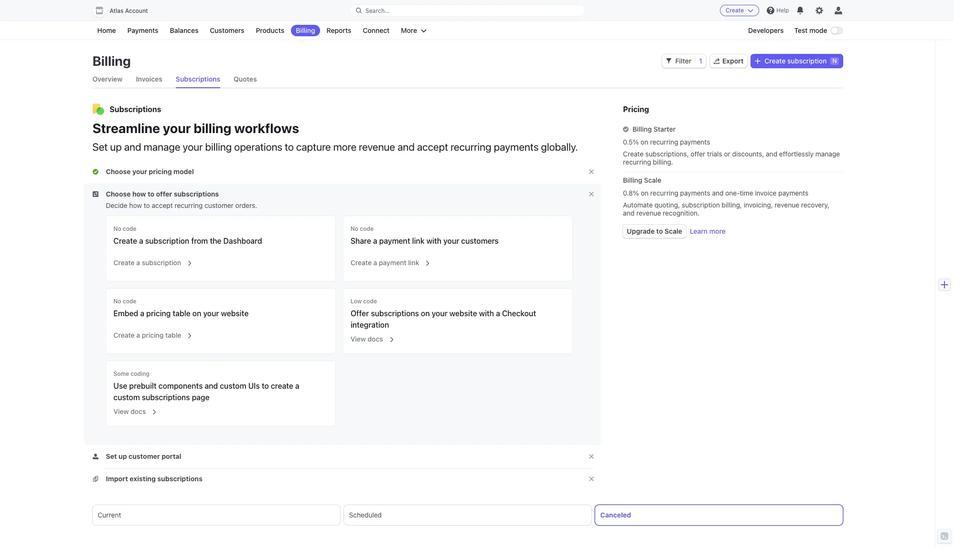 Task type: locate. For each thing, give the bounding box(es) containing it.
to right upgrade
[[656, 227, 663, 236]]

1 vertical spatial scale
[[665, 227, 682, 236]]

view docs down integration
[[351, 335, 383, 343]]

up up import
[[119, 453, 127, 461]]

on inside low code offer subscriptions on your website with a checkout integration
[[421, 310, 430, 318]]

manage right effortlessly
[[815, 150, 840, 158]]

or
[[724, 150, 730, 158]]

to inside 'some coding use prebuilt components and custom uis to create a custom subscriptions page'
[[262, 382, 269, 391]]

billing up 0.8%
[[623, 176, 642, 184]]

how for choose
[[132, 190, 146, 198]]

accept
[[417, 141, 448, 153], [152, 202, 173, 210]]

no up embed
[[113, 298, 121, 305]]

code for share
[[360, 225, 374, 233]]

pricing down no code embed a pricing table on your website on the bottom of page
[[142, 332, 164, 340]]

0 horizontal spatial accept
[[152, 202, 173, 210]]

code inside no code embed a pricing table on your website
[[123, 298, 136, 305]]

filter
[[675, 57, 691, 65]]

with inside low code offer subscriptions on your website with a checkout integration
[[479, 310, 494, 318]]

more right capture
[[333, 141, 356, 153]]

0 horizontal spatial docs
[[131, 408, 146, 416]]

create
[[271, 382, 293, 391]]

no inside no code create a subscription from the dashboard
[[113, 225, 121, 233]]

with left checkout
[[479, 310, 494, 318]]

no inside no code share a payment link with your customers
[[351, 225, 358, 233]]

subscriptions up decide how to accept recurring customer orders.
[[174, 190, 219, 198]]

up down streamline
[[110, 141, 122, 153]]

0 horizontal spatial more
[[333, 141, 356, 153]]

1 horizontal spatial manage
[[815, 150, 840, 158]]

1 horizontal spatial docs
[[368, 335, 383, 343]]

0 horizontal spatial view
[[113, 408, 129, 416]]

a inside "button"
[[136, 332, 140, 340]]

0 vertical spatial table
[[173, 310, 190, 318]]

2 website from the left
[[449, 310, 477, 318]]

0 vertical spatial set
[[92, 141, 108, 153]]

billing left reports
[[296, 26, 315, 34]]

choose how to offer subscriptions
[[106, 190, 219, 198]]

link inside no code share a payment link with your customers
[[412, 237, 424, 246]]

2 tab list from the top
[[92, 506, 842, 526]]

to inside "button"
[[656, 227, 663, 236]]

with left customers
[[426, 237, 441, 246]]

table inside no code embed a pricing table on your website
[[173, 310, 190, 318]]

1 vertical spatial more
[[709, 227, 726, 236]]

help button
[[763, 3, 793, 18]]

link up create a payment link button
[[412, 237, 424, 246]]

1 vertical spatial subscriptions
[[110, 105, 161, 114]]

0 horizontal spatial customer
[[129, 453, 160, 461]]

payments up recovery,
[[778, 189, 809, 197]]

on inside the billing scale 0.8% on recurring payments and one-time invoice payments automate quoting, subscription billing, invoicing, revenue recovery, and revenue recognition.
[[641, 189, 648, 197]]

scale down billing.
[[644, 176, 661, 184]]

1 horizontal spatial offer
[[691, 150, 705, 158]]

subscriptions down components
[[142, 394, 190, 402]]

1 vertical spatial billing
[[205, 141, 232, 153]]

0 vertical spatial offer
[[691, 150, 705, 158]]

1 vertical spatial payment
[[379, 259, 406, 267]]

1 payment from the top
[[379, 237, 410, 246]]

create for create a subscription
[[113, 259, 135, 267]]

test
[[794, 26, 808, 34]]

manage up the choose your pricing model
[[144, 141, 180, 153]]

manage inside 0.5% on recurring payments create subscriptions, offer trials or discounts, and effortlessly manage recurring billing.
[[815, 150, 840, 158]]

payments inside 0.5% on recurring payments create subscriptions, offer trials or discounts, and effortlessly manage recurring billing.
[[680, 138, 710, 146]]

page
[[192, 394, 210, 402]]

learn more
[[690, 227, 726, 236]]

how right decide
[[129, 202, 142, 210]]

with inside no code share a payment link with your customers
[[426, 237, 441, 246]]

0 horizontal spatial revenue
[[359, 141, 395, 153]]

automate
[[623, 201, 653, 209]]

subscriptions left quotes
[[176, 75, 220, 83]]

1 website from the left
[[221, 310, 249, 318]]

more inside 'streamline your billing workflows set up and manage your billing operations to capture more revenue and accept recurring payments globally.'
[[333, 141, 356, 153]]

1 vertical spatial with
[[479, 310, 494, 318]]

to inside 'streamline your billing workflows set up and manage your billing operations to capture more revenue and accept recurring payments globally.'
[[285, 141, 294, 153]]

upgrade to scale button
[[623, 225, 686, 238]]

subscription down no code create a subscription from the dashboard
[[142, 259, 181, 267]]

customers
[[461, 237, 499, 246]]

0 vertical spatial with
[[426, 237, 441, 246]]

billing up 0.5%
[[633, 125, 652, 133]]

docs for subscriptions
[[368, 335, 383, 343]]

overview link
[[92, 71, 123, 88]]

1 vertical spatial view docs
[[113, 408, 146, 416]]

code up the share
[[360, 225, 374, 233]]

payment up create a payment link button
[[379, 237, 410, 246]]

0 vertical spatial scale
[[644, 176, 661, 184]]

overview
[[92, 75, 123, 83]]

subscription up learn
[[682, 201, 720, 209]]

subscriptions down "portal"
[[157, 475, 202, 483]]

subscriptions up integration
[[371, 310, 419, 318]]

custom left the uis
[[220, 382, 246, 391]]

no
[[113, 225, 121, 233], [351, 225, 358, 233], [113, 298, 121, 305]]

svg image inside choose how to offer subscriptions dropdown button
[[92, 192, 98, 197]]

pricing for model
[[149, 168, 172, 176]]

1 vertical spatial choose
[[106, 190, 131, 198]]

code for create
[[123, 225, 136, 233]]

to inside dropdown button
[[148, 190, 154, 198]]

1 tab list from the top
[[92, 71, 842, 88]]

invoicing,
[[744, 201, 773, 209]]

code right low
[[363, 298, 377, 305]]

view docs for use prebuilt components and custom uis to create a custom subscriptions page
[[113, 408, 146, 416]]

link
[[412, 237, 424, 246], [408, 259, 419, 267]]

1 vertical spatial how
[[129, 202, 142, 210]]

0 horizontal spatial scale
[[644, 176, 661, 184]]

0 vertical spatial docs
[[368, 335, 383, 343]]

set up customer portal
[[106, 453, 181, 461]]

0 vertical spatial how
[[132, 190, 146, 198]]

set right svg icon
[[106, 453, 117, 461]]

1 vertical spatial up
[[119, 453, 127, 461]]

docs down prebuilt
[[131, 408, 146, 416]]

scale
[[644, 176, 661, 184], [665, 227, 682, 236]]

quotes link
[[234, 71, 257, 88]]

and inside 0.5% on recurring payments create subscriptions, offer trials or discounts, and effortlessly manage recurring billing.
[[766, 150, 777, 158]]

home link
[[92, 25, 121, 36]]

svg image inside import existing subscriptions dropdown button
[[92, 477, 98, 483]]

1
[[699, 57, 702, 65]]

set inside 'streamline your billing workflows set up and manage your billing operations to capture more revenue and accept recurring payments globally.'
[[92, 141, 108, 153]]

0 horizontal spatial manage
[[144, 141, 180, 153]]

recurring
[[650, 138, 678, 146], [451, 141, 491, 153], [623, 158, 651, 166], [650, 189, 678, 197], [175, 202, 203, 210]]

scale down "recognition."
[[665, 227, 682, 236]]

set down streamline
[[92, 141, 108, 153]]

no inside no code embed a pricing table on your website
[[113, 298, 121, 305]]

pricing inside choose your pricing model dropdown button
[[149, 168, 172, 176]]

0 vertical spatial tab list
[[92, 71, 842, 88]]

2 payment from the top
[[379, 259, 406, 267]]

import existing subscriptions button
[[92, 475, 204, 484]]

1 horizontal spatial subscriptions
[[176, 75, 220, 83]]

pricing up create a pricing table "button"
[[146, 310, 171, 318]]

subscriptions up streamline
[[110, 105, 161, 114]]

pricing
[[149, 168, 172, 176], [146, 310, 171, 318], [142, 332, 164, 340]]

code for embed
[[123, 298, 136, 305]]

manage
[[144, 141, 180, 153], [815, 150, 840, 158]]

Search… search field
[[350, 5, 585, 16]]

customer inside dropdown button
[[129, 453, 160, 461]]

reports link
[[322, 25, 356, 36]]

0 horizontal spatial view docs button
[[108, 402, 158, 419]]

dashboard
[[223, 237, 262, 246]]

decide how to accept recurring customer orders.
[[106, 202, 257, 210]]

1 horizontal spatial view docs button
[[345, 329, 395, 346]]

embed
[[113, 310, 138, 318]]

1 horizontal spatial accept
[[417, 141, 448, 153]]

1 vertical spatial accept
[[152, 202, 173, 210]]

payment inside no code share a payment link with your customers
[[379, 237, 410, 246]]

billing link
[[291, 25, 320, 36]]

0 vertical spatial view
[[351, 335, 366, 343]]

1 vertical spatial view
[[113, 408, 129, 416]]

code inside no code share a payment link with your customers
[[360, 225, 374, 233]]

choose for choose how to offer subscriptions
[[106, 190, 131, 198]]

1 vertical spatial custom
[[113, 394, 140, 402]]

on
[[641, 138, 648, 146], [641, 189, 648, 197], [192, 310, 201, 318], [421, 310, 430, 318]]

svg image for choose your pricing model
[[92, 169, 98, 175]]

pricing for table
[[142, 332, 164, 340]]

no for share a payment link with your customers
[[351, 225, 358, 233]]

table up create a pricing table "button"
[[173, 310, 190, 318]]

account
[[125, 7, 148, 14]]

1 choose from the top
[[106, 168, 131, 176]]

customer up existing at bottom left
[[129, 453, 160, 461]]

revenue inside 'streamline your billing workflows set up and manage your billing operations to capture more revenue and accept recurring payments globally.'
[[359, 141, 395, 153]]

1 vertical spatial view docs button
[[108, 402, 158, 419]]

0 vertical spatial link
[[412, 237, 424, 246]]

your inside no code embed a pricing table on your website
[[203, 310, 219, 318]]

1 vertical spatial pricing
[[146, 310, 171, 318]]

code inside no code create a subscription from the dashboard
[[123, 225, 136, 233]]

code
[[123, 225, 136, 233], [360, 225, 374, 233], [123, 298, 136, 305], [363, 298, 377, 305]]

some coding use prebuilt components and custom uis to create a custom subscriptions page
[[113, 371, 299, 402]]

payments left globally. at the top of the page
[[494, 141, 539, 153]]

offer
[[351, 310, 369, 318]]

1 vertical spatial tab list
[[92, 506, 842, 526]]

1 vertical spatial table
[[165, 332, 181, 340]]

1 vertical spatial customer
[[129, 453, 160, 461]]

create a payment link
[[351, 259, 419, 267]]

code down decide
[[123, 225, 136, 233]]

svg image inside choose your pricing model dropdown button
[[92, 169, 98, 175]]

0 vertical spatial choose
[[106, 168, 131, 176]]

pricing
[[623, 105, 649, 114]]

a inside no code embed a pricing table on your website
[[140, 310, 144, 318]]

no for create a subscription from the dashboard
[[113, 225, 121, 233]]

to right the uis
[[262, 382, 269, 391]]

payments
[[680, 138, 710, 146], [494, 141, 539, 153], [680, 189, 710, 197], [778, 189, 809, 197]]

pricing inside create a pricing table "button"
[[142, 332, 164, 340]]

view docs button down the offer
[[345, 329, 395, 346]]

0 horizontal spatial offer
[[156, 190, 172, 198]]

1 vertical spatial offer
[[156, 190, 172, 198]]

billing up overview
[[92, 53, 131, 69]]

1 vertical spatial set
[[106, 453, 117, 461]]

pricing up choose how to offer subscriptions on the top
[[149, 168, 172, 176]]

0 vertical spatial payment
[[379, 237, 410, 246]]

0 vertical spatial view docs
[[351, 335, 383, 343]]

offer
[[691, 150, 705, 158], [156, 190, 172, 198]]

0 horizontal spatial with
[[426, 237, 441, 246]]

1 horizontal spatial more
[[709, 227, 726, 236]]

with
[[426, 237, 441, 246], [479, 310, 494, 318]]

code up embed
[[123, 298, 136, 305]]

view docs button down prebuilt
[[108, 402, 158, 419]]

1 horizontal spatial scale
[[665, 227, 682, 236]]

link inside button
[[408, 259, 419, 267]]

create a pricing table
[[113, 332, 181, 340]]

developers link
[[743, 25, 789, 36]]

code inside low code offer subscriptions on your website with a checkout integration
[[363, 298, 377, 305]]

0 horizontal spatial custom
[[113, 394, 140, 402]]

model
[[173, 168, 194, 176]]

streamline
[[92, 120, 160, 136]]

subscriptions inside dropdown button
[[174, 190, 219, 198]]

recovery,
[[801, 201, 829, 209]]

1 horizontal spatial custom
[[220, 382, 246, 391]]

svg image
[[666, 58, 672, 64], [755, 58, 761, 64], [92, 169, 98, 175], [92, 192, 98, 197], [92, 477, 98, 483]]

0.5% on recurring payments create subscriptions, offer trials or discounts, and effortlessly manage recurring billing.
[[623, 138, 840, 166]]

docs down integration
[[368, 335, 383, 343]]

globally.
[[541, 141, 578, 153]]

payments up trials
[[680, 138, 710, 146]]

link down no code share a payment link with your customers
[[408, 259, 419, 267]]

0 horizontal spatial website
[[221, 310, 249, 318]]

create for create subscription
[[765, 57, 786, 65]]

1 vertical spatial docs
[[131, 408, 146, 416]]

tab list
[[92, 71, 842, 88], [92, 506, 842, 526]]

some
[[113, 371, 129, 378]]

how
[[132, 190, 146, 198], [129, 202, 142, 210]]

0 horizontal spatial view docs
[[113, 408, 146, 416]]

developers
[[748, 26, 784, 34]]

how inside dropdown button
[[132, 190, 146, 198]]

no down decide
[[113, 225, 121, 233]]

subscriptions
[[174, 190, 219, 198], [371, 310, 419, 318], [142, 394, 190, 402], [157, 475, 202, 483]]

0 vertical spatial subscriptions
[[176, 75, 220, 83]]

table down no code embed a pricing table on your website on the bottom of page
[[165, 332, 181, 340]]

offer left trials
[[691, 150, 705, 158]]

view docs down use
[[113, 408, 146, 416]]

upgrade
[[627, 227, 655, 236]]

1 horizontal spatial customer
[[204, 202, 234, 210]]

customer
[[204, 202, 234, 210], [129, 453, 160, 461]]

2 choose from the top
[[106, 190, 131, 198]]

payments inside 'streamline your billing workflows set up and manage your billing operations to capture more revenue and accept recurring payments globally.'
[[494, 141, 539, 153]]

subscription up create a subscription button
[[145, 237, 189, 246]]

and inside 'some coding use prebuilt components and custom uis to create a custom subscriptions page'
[[205, 382, 218, 391]]

to
[[285, 141, 294, 153], [148, 190, 154, 198], [144, 202, 150, 210], [656, 227, 663, 236], [262, 382, 269, 391]]

offer up decide how to accept recurring customer orders.
[[156, 190, 172, 198]]

docs
[[368, 335, 383, 343], [131, 408, 146, 416]]

atlas account button
[[92, 4, 157, 17]]

2 vertical spatial pricing
[[142, 332, 164, 340]]

website inside low code offer subscriptions on your website with a checkout integration
[[449, 310, 477, 318]]

your
[[163, 120, 191, 136], [183, 141, 203, 153], [132, 168, 147, 176], [443, 237, 459, 246], [203, 310, 219, 318], [432, 310, 448, 318]]

svg image
[[92, 454, 98, 460]]

create for create a pricing table
[[113, 332, 135, 340]]

more
[[333, 141, 356, 153], [709, 227, 726, 236]]

billing scale 0.8% on recurring payments and one-time invoice payments automate quoting, subscription billing, invoicing, revenue recovery, and revenue recognition.
[[623, 176, 829, 217]]

0 vertical spatial accept
[[417, 141, 448, 153]]

more right learn
[[709, 227, 726, 236]]

0 vertical spatial up
[[110, 141, 122, 153]]

0 vertical spatial pricing
[[149, 168, 172, 176]]

1 horizontal spatial website
[[449, 310, 477, 318]]

customer left orders.
[[204, 202, 234, 210]]

test mode
[[794, 26, 827, 34]]

0 vertical spatial more
[[333, 141, 356, 153]]

1 horizontal spatial view docs
[[351, 335, 383, 343]]

view down use
[[113, 408, 129, 416]]

1 horizontal spatial view
[[351, 335, 366, 343]]

payment inside button
[[379, 259, 406, 267]]

no up the share
[[351, 225, 358, 233]]

payment down no code share a payment link with your customers
[[379, 259, 406, 267]]

1 vertical spatial link
[[408, 259, 419, 267]]

create
[[726, 7, 744, 14], [765, 57, 786, 65], [623, 150, 644, 158], [113, 237, 137, 246], [113, 259, 135, 267], [351, 259, 372, 267], [113, 332, 135, 340]]

invoices link
[[136, 71, 162, 88]]

custom down use
[[113, 394, 140, 402]]

on inside 0.5% on recurring payments create subscriptions, offer trials or discounts, and effortlessly manage recurring billing.
[[641, 138, 648, 146]]

choose your pricing model button
[[92, 167, 196, 177]]

billing.
[[653, 158, 673, 166]]

create inside 0.5% on recurring payments create subscriptions, offer trials or discounts, and effortlessly manage recurring billing.
[[623, 150, 644, 158]]

a inside no code share a payment link with your customers
[[373, 237, 377, 246]]

0 horizontal spatial subscriptions
[[110, 105, 161, 114]]

subscriptions inside tab list
[[176, 75, 220, 83]]

scheduled
[[349, 512, 382, 520]]

create inside "button"
[[113, 332, 135, 340]]

how down choose your pricing model dropdown button
[[132, 190, 146, 198]]

0 vertical spatial view docs button
[[345, 329, 395, 346]]

view docs
[[351, 335, 383, 343], [113, 408, 146, 416]]

view down integration
[[351, 335, 366, 343]]

invoice
[[755, 189, 777, 197]]

a inside low code offer subscriptions on your website with a checkout integration
[[496, 310, 500, 318]]

offer inside dropdown button
[[156, 190, 172, 198]]

recurring inside 'streamline your billing workflows set up and manage your billing operations to capture more revenue and accept recurring payments globally.'
[[451, 141, 491, 153]]

view for offer subscriptions on your website with a checkout integration
[[351, 335, 366, 343]]

quotes
[[234, 75, 257, 83]]

to down the choose your pricing model
[[148, 190, 154, 198]]

to left capture
[[285, 141, 294, 153]]

1 horizontal spatial with
[[479, 310, 494, 318]]



Task type: describe. For each thing, give the bounding box(es) containing it.
docs for prebuilt
[[131, 408, 146, 416]]

payments up "recognition."
[[680, 189, 710, 197]]

subscriptions inside 'some coding use prebuilt components and custom uis to create a custom subscriptions page'
[[142, 394, 190, 402]]

svg image for choose how to offer subscriptions
[[92, 192, 98, 197]]

create a payment link button
[[345, 253, 431, 270]]

your inside no code share a payment link with your customers
[[443, 237, 459, 246]]

time
[[740, 189, 753, 197]]

export
[[722, 57, 744, 65]]

view docs for offer subscriptions on your website with a checkout integration
[[351, 335, 383, 343]]

billing inside the billing scale 0.8% on recurring payments and one-time invoice payments automate quoting, subscription billing, invoicing, revenue recovery, and revenue recognition.
[[623, 176, 642, 184]]

view docs button for subscriptions
[[345, 329, 395, 346]]

use
[[113, 382, 127, 391]]

low
[[351, 298, 362, 305]]

prebuilt
[[129, 382, 157, 391]]

products link
[[251, 25, 289, 36]]

subscription inside button
[[142, 259, 181, 267]]

payments link
[[123, 25, 163, 36]]

the
[[210, 237, 221, 246]]

checkout
[[502, 310, 536, 318]]

balances link
[[165, 25, 203, 36]]

no code share a payment link with your customers
[[351, 225, 499, 246]]

tab list containing current
[[92, 506, 842, 526]]

a inside 'some coding use prebuilt components and custom uis to create a custom subscriptions page'
[[295, 382, 299, 391]]

website inside no code embed a pricing table on your website
[[221, 310, 249, 318]]

subscription left n
[[787, 57, 827, 65]]

0 vertical spatial billing
[[194, 120, 231, 136]]

create a pricing table button
[[108, 325, 193, 343]]

subscriptions inside low code offer subscriptions on your website with a checkout integration
[[371, 310, 419, 318]]

create subscription
[[765, 57, 827, 65]]

help
[[776, 7, 789, 14]]

components
[[158, 382, 203, 391]]

on inside no code embed a pricing table on your website
[[192, 310, 201, 318]]

starter
[[654, 125, 676, 133]]

billing,
[[722, 201, 742, 209]]

create for create
[[726, 7, 744, 14]]

tab list containing overview
[[92, 71, 842, 88]]

share
[[351, 237, 371, 246]]

create for create a payment link
[[351, 259, 372, 267]]

mode
[[809, 26, 827, 34]]

current
[[98, 512, 121, 520]]

balances
[[170, 26, 198, 34]]

no code create a subscription from the dashboard
[[113, 225, 262, 246]]

manage inside 'streamline your billing workflows set up and manage your billing operations to capture more revenue and accept recurring payments globally.'
[[144, 141, 180, 153]]

workflows
[[234, 120, 299, 136]]

scale inside "button"
[[665, 227, 682, 236]]

pricing inside no code embed a pricing table on your website
[[146, 310, 171, 318]]

view docs button for prebuilt
[[108, 402, 158, 419]]

no for embed a pricing table on your website
[[113, 298, 121, 305]]

subscription inside no code create a subscription from the dashboard
[[145, 237, 189, 246]]

your inside low code offer subscriptions on your website with a checkout integration
[[432, 310, 448, 318]]

svg image for import existing subscriptions
[[92, 477, 98, 483]]

how for decide
[[129, 202, 142, 210]]

subscriptions link
[[176, 71, 220, 88]]

create a subscription button
[[108, 253, 193, 270]]

orders.
[[235, 202, 257, 210]]

1 horizontal spatial revenue
[[636, 209, 661, 217]]

export button
[[710, 54, 747, 68]]

Search… text field
[[350, 5, 585, 16]]

to down choose how to offer subscriptions dropdown button on the top
[[144, 202, 150, 210]]

accept inside 'streamline your billing workflows set up and manage your billing operations to capture more revenue and accept recurring payments globally.'
[[417, 141, 448, 153]]

recognition.
[[663, 209, 699, 217]]

more button
[[396, 25, 431, 36]]

customers link
[[205, 25, 249, 36]]

a inside no code create a subscription from the dashboard
[[139, 237, 143, 246]]

create a subscription
[[113, 259, 181, 267]]

learn
[[690, 227, 708, 236]]

scheduled button
[[344, 506, 591, 526]]

canceled
[[600, 512, 631, 520]]

n
[[832, 57, 837, 64]]

reports
[[327, 26, 351, 34]]

choose your pricing model
[[106, 168, 194, 176]]

set inside dropdown button
[[106, 453, 117, 461]]

0 vertical spatial customer
[[204, 202, 234, 210]]

atlas
[[110, 7, 124, 14]]

atlas account
[[110, 7, 148, 14]]

offer inside 0.5% on recurring payments create subscriptions, offer trials or discounts, and effortlessly manage recurring billing.
[[691, 150, 705, 158]]

current button
[[92, 506, 340, 526]]

set up customer portal button
[[92, 452, 183, 462]]

decide
[[106, 202, 127, 210]]

your inside dropdown button
[[132, 168, 147, 176]]

connect link
[[358, 25, 394, 36]]

recurring inside the billing scale 0.8% on recurring payments and one-time invoice payments automate quoting, subscription billing, invoicing, revenue recovery, and revenue recognition.
[[650, 189, 678, 197]]

0 vertical spatial custom
[[220, 382, 246, 391]]

2 horizontal spatial revenue
[[775, 201, 799, 209]]

from
[[191, 237, 208, 246]]

create button
[[720, 5, 759, 16]]

code for offer
[[363, 298, 377, 305]]

subscriptions inside dropdown button
[[157, 475, 202, 483]]

up inside 'streamline your billing workflows set up and manage your billing operations to capture more revenue and accept recurring payments globally.'
[[110, 141, 122, 153]]

create inside no code create a subscription from the dashboard
[[113, 237, 137, 246]]

existing
[[130, 475, 156, 483]]

0.5%
[[623, 138, 639, 146]]

0.8%
[[623, 189, 639, 197]]

upgrade to scale
[[627, 227, 682, 236]]

import existing subscriptions
[[106, 475, 202, 483]]

subscriptions,
[[645, 150, 689, 158]]

trials
[[707, 150, 722, 158]]

view for use prebuilt components and custom uis to create a custom subscriptions page
[[113, 408, 129, 416]]

low code offer subscriptions on your website with a checkout integration
[[351, 298, 536, 330]]

discounts,
[[732, 150, 764, 158]]

subscription inside the billing scale 0.8% on recurring payments and one-time invoice payments automate quoting, subscription billing, invoicing, revenue recovery, and revenue recognition.
[[682, 201, 720, 209]]

no code embed a pricing table on your website
[[113, 298, 249, 318]]

notifications image
[[797, 7, 804, 14]]

choose for choose your pricing model
[[106, 168, 131, 176]]

table inside "button"
[[165, 332, 181, 340]]

more
[[401, 26, 417, 34]]

customers
[[210, 26, 244, 34]]

learn more link
[[690, 227, 726, 236]]

search…
[[365, 7, 390, 14]]

import
[[106, 475, 128, 483]]

scale inside the billing scale 0.8% on recurring payments and one-time invoice payments automate quoting, subscription billing, invoicing, revenue recovery, and revenue recognition.
[[644, 176, 661, 184]]

connect
[[363, 26, 390, 34]]

capture
[[296, 141, 331, 153]]

effortlessly
[[779, 150, 814, 158]]

up inside set up customer portal dropdown button
[[119, 453, 127, 461]]



Task type: vqa. For each thing, say whether or not it's contained in the screenshot.


